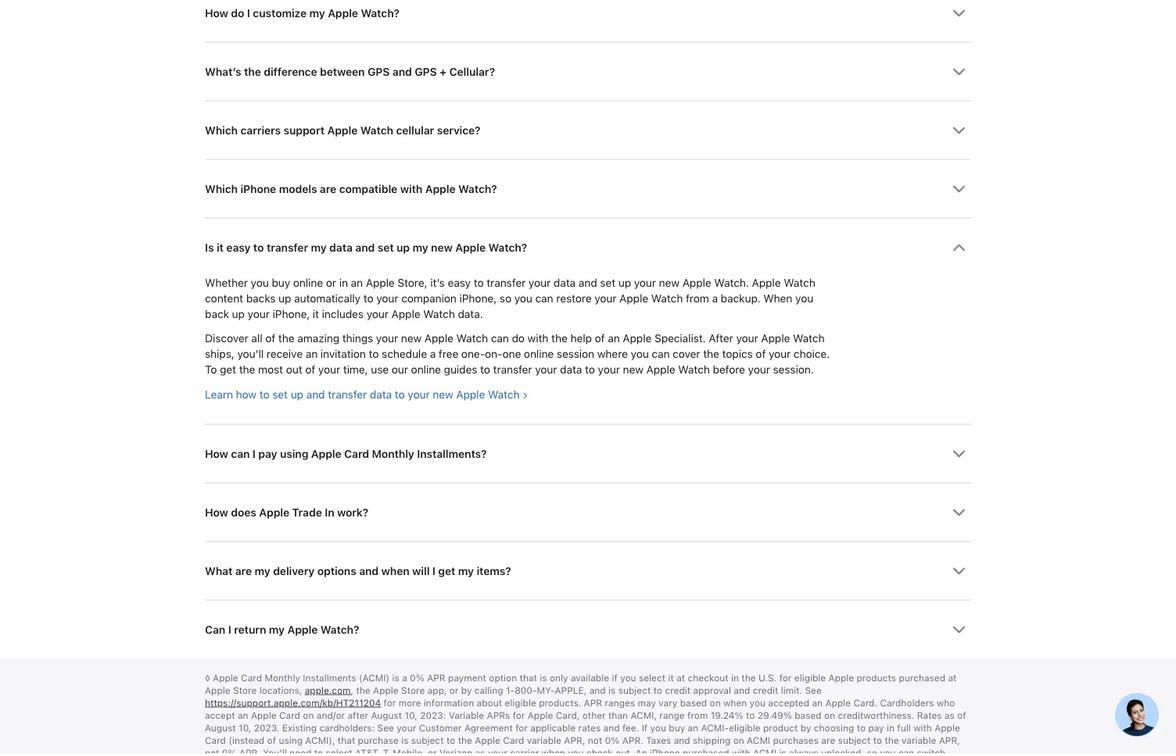Task type: locate. For each thing, give the bounding box(es) containing it.
the
[[244, 65, 261, 78], [278, 332, 294, 345], [551, 332, 567, 345], [703, 348, 719, 361], [239, 363, 255, 377]]

watch? inside "dropdown button"
[[458, 182, 497, 195]]

to right is
[[253, 241, 264, 254]]

chevrondown image inside what are my delivery options and when will i get my items? dropdown button
[[952, 565, 966, 578]]

easy inside whether you buy online or in an apple store, it's easy to transfer your data and set up your new apple watch. apple watch content backs up automatically to your companion iphone, so you can restore your apple watch from a backup. when you back up your iphone, it includes your apple watch data.
[[448, 276, 471, 290]]

0 vertical spatial watch
[[360, 123, 393, 137]]

0 vertical spatial a
[[712, 292, 718, 305]]

when
[[381, 564, 409, 578]]

◊
[[205, 672, 210, 684]]

restore
[[556, 292, 591, 305]]

chevrondown image inside how do i customize my apple watch? dropdown button
[[952, 7, 966, 20]]

chevrondown image
[[952, 7, 966, 20], [952, 124, 966, 137], [952, 506, 966, 520], [952, 565, 966, 578], [952, 624, 966, 637]]

data up restore at the top of the page
[[553, 276, 576, 290]]

which for which iphone models are compatible with apple watch?
[[205, 182, 238, 195]]

an
[[351, 276, 363, 290], [608, 332, 620, 345], [305, 348, 318, 361]]

content
[[205, 292, 243, 305]]

online
[[293, 276, 323, 290], [524, 348, 554, 361], [411, 363, 441, 377]]

online right 'our'
[[411, 363, 441, 377]]

transfer up the buy
[[267, 241, 308, 254]]

0 vertical spatial easy
[[226, 241, 251, 254]]

0 horizontal spatial gps
[[367, 65, 390, 78]]

0 horizontal spatial a
[[430, 348, 436, 361]]

0 horizontal spatial get
[[220, 363, 236, 377]]

watch inside list item
[[488, 388, 520, 401]]

of
[[265, 332, 275, 345], [595, 332, 605, 345], [756, 348, 766, 361], [305, 363, 315, 377]]

can left restore at the top of the page
[[535, 292, 553, 305]]

data
[[329, 241, 352, 254], [553, 276, 576, 290], [560, 363, 582, 377], [370, 388, 392, 401]]

or
[[326, 276, 336, 290]]

apple.com link
[[305, 685, 351, 696]]

new down "where"
[[623, 363, 643, 377]]

1 horizontal spatial get
[[438, 564, 455, 578]]

can i return my apple watch? button
[[205, 601, 971, 659]]

my left delivery
[[255, 564, 270, 578]]

transfer inside discover all of the amazing things your new apple watch can do with the help of an apple specialist. after your apple watch ships, you'll receive an invitation to schedule a free one-on-one online session where you can cover the topics of your choice. to get the most out of your time, use our online guides to transfer your data to your new apple watch before your session.
[[493, 363, 532, 377]]

0 horizontal spatial are
[[235, 564, 252, 578]]

0 vertical spatial iphone,
[[459, 292, 497, 305]]

and inside whether you buy online or in an apple store, it's easy to transfer your data and set up your new apple watch. apple watch content backs up automatically to your companion iphone, so you can restore your apple watch from a backup. when you back up your iphone, it includes your apple watch data.
[[578, 276, 597, 290]]

can
[[535, 292, 553, 305], [491, 332, 509, 345], [652, 348, 670, 361], [231, 447, 250, 460]]

2 chevrondown image from the top
[[952, 182, 966, 196]]

how does apple trade in work?
[[205, 506, 368, 519]]

discover
[[205, 332, 248, 345]]

chevrondown image inside the which carriers support apple watch cellular service? dropdown button
[[952, 124, 966, 137]]

online left or
[[293, 276, 323, 290]]

delivery
[[273, 564, 315, 578]]

which carriers support apple watch cellular service? button
[[205, 101, 971, 159]]

apple down service?
[[425, 182, 455, 195]]

models
[[279, 182, 317, 195]]

and inside 'dropdown button'
[[392, 65, 412, 78]]

chevrondown image
[[952, 65, 966, 78], [952, 182, 966, 196], [952, 241, 966, 254], [952, 448, 966, 461]]

1 vertical spatial set
[[600, 276, 615, 290]]

get
[[220, 363, 236, 377], [438, 564, 455, 578]]

chevrondown image for watch?
[[952, 7, 966, 20]]

0 horizontal spatial with
[[400, 182, 422, 195]]

0 vertical spatial an
[[351, 276, 363, 290]]

how up the what's
[[205, 6, 228, 19]]

data inside discover all of the amazing things your new apple watch can do with the help of an apple specialist. after your apple watch ships, you'll receive an invitation to schedule a free one-on-one online session where you can cover the topics of your choice. to get the most out of your time, use our online guides to transfer your data to your new apple watch before your session.
[[560, 363, 582, 377]]

of right 'out'
[[305, 363, 315, 377]]

2 vertical spatial online
[[411, 363, 441, 377]]

and up restore at the top of the page
[[578, 276, 597, 290]]

your up things on the top
[[366, 308, 389, 321]]

1 horizontal spatial an
[[351, 276, 363, 290]]

1 horizontal spatial gps
[[415, 65, 437, 78]]

list
[[205, 0, 971, 659]]

0 vertical spatial get
[[220, 363, 236, 377]]

cover
[[673, 348, 700, 361]]

learn how to set up and transfer data to your new apple watch link
[[205, 388, 528, 401]]

0 vertical spatial online
[[293, 276, 323, 290]]

0 vertical spatial with
[[400, 182, 422, 195]]

of right help
[[595, 332, 605, 345]]

apple right support
[[327, 123, 358, 137]]

0 horizontal spatial iphone,
[[272, 308, 310, 321]]

i right will
[[432, 564, 435, 578]]

new left apple watch.
[[659, 276, 679, 290]]

my
[[309, 6, 325, 19], [311, 241, 327, 254], [412, 241, 428, 254], [255, 564, 270, 578], [458, 564, 474, 578], [269, 623, 285, 636]]

apple inside "dropdown button"
[[425, 182, 455, 195]]

up down 'out'
[[291, 388, 303, 401]]

2 horizontal spatial set
[[600, 276, 615, 290]]

can down specialist.
[[652, 348, 670, 361]]

difference
[[264, 65, 317, 78]]

1 chevrondown image from the top
[[952, 7, 966, 20]]

1 vertical spatial how
[[205, 447, 228, 460]]

it right is
[[217, 241, 224, 254]]

2 how from the top
[[205, 447, 228, 460]]

whether
[[205, 276, 248, 290]]

new inside whether you buy online or in an apple store, it's easy to transfer your data and set up your new apple watch. apple watch content backs up automatically to your companion iphone, so you can restore your apple watch from a backup. when you back up your iphone, it includes your apple watch data.
[[659, 276, 679, 290]]

gps
[[367, 65, 390, 78], [415, 65, 437, 78]]

in
[[339, 276, 348, 290]]

how for how do i customize my apple watch?
[[205, 6, 228, 19]]

iphone
[[240, 182, 276, 195]]

2 vertical spatial an
[[305, 348, 318, 361]]

2 gps from the left
[[415, 65, 437, 78]]

which inside dropdown button
[[205, 123, 238, 137]]

on-
[[485, 348, 502, 361]]

1 horizontal spatial set
[[377, 241, 394, 254]]

0 horizontal spatial online
[[293, 276, 323, 290]]

items?
[[477, 564, 511, 578]]

1 vertical spatial get
[[438, 564, 455, 578]]

get right to
[[220, 363, 236, 377]]

chevrondown image inside what's the difference between gps and gps + cellular? 'dropdown button'
[[952, 65, 966, 78]]

watch? down service?
[[458, 182, 497, 195]]

chevrondown image for when
[[952, 565, 966, 578]]

set down most
[[272, 388, 288, 401]]

it's
[[430, 276, 445, 290]]

1 vertical spatial it
[[313, 308, 319, 321]]

you
[[251, 276, 269, 290], [514, 292, 532, 305], [795, 292, 813, 305], [631, 348, 649, 361]]

which inside "dropdown button"
[[205, 182, 238, 195]]

you right "where"
[[631, 348, 649, 361]]

a down apple watch.
[[712, 292, 718, 305]]

0 vertical spatial do
[[231, 6, 244, 19]]

apple left "store,"
[[366, 276, 395, 290]]

chevrondown image inside how can i pay using apple card monthly installments? dropdown button
[[952, 448, 966, 461]]

1 horizontal spatial with
[[527, 332, 548, 345]]

which
[[205, 123, 238, 137], [205, 182, 238, 195]]

it
[[217, 241, 224, 254], [313, 308, 319, 321]]

2 horizontal spatial an
[[608, 332, 620, 345]]

to down on-
[[480, 363, 490, 377]]

gps left +
[[415, 65, 437, 78]]

easy right "it's"
[[448, 276, 471, 290]]

set
[[377, 241, 394, 254], [600, 276, 615, 290], [272, 388, 288, 401]]

to right how at the left of page
[[259, 388, 269, 401]]

and for cellular?
[[392, 65, 412, 78]]

new up "it's"
[[431, 241, 452, 254]]

the right the what's
[[244, 65, 261, 78]]

your down invitation
[[318, 363, 340, 377]]

to
[[253, 241, 264, 254], [474, 276, 484, 290], [363, 292, 373, 305], [369, 348, 379, 361], [480, 363, 490, 377], [585, 363, 595, 377], [259, 388, 269, 401], [395, 388, 405, 401]]

1 horizontal spatial watch
[[488, 388, 520, 401]]

1 horizontal spatial online
[[411, 363, 441, 377]]

how for how can i pay using apple card monthly installments?
[[205, 447, 228, 460]]

you'll
[[237, 348, 264, 361]]

gps right between
[[367, 65, 390, 78]]

1 vertical spatial are
[[235, 564, 252, 578]]

2 horizontal spatial online
[[524, 348, 554, 361]]

how left does
[[205, 506, 228, 519]]

with
[[400, 182, 422, 195], [527, 332, 548, 345]]

i left the pay
[[252, 447, 256, 460]]

list item containing is it easy to transfer my data and set up my new apple watch?
[[205, 218, 971, 424]]

4 chevrondown image from the top
[[952, 448, 966, 461]]

chevrondown image for installments?
[[952, 448, 966, 461]]

easy
[[226, 241, 251, 254], [448, 276, 471, 290]]

the inside 'dropdown button'
[[244, 65, 261, 78]]

data up in
[[329, 241, 352, 254]]

set down compatible at the top left
[[377, 241, 394, 254]]

new up schedule
[[401, 332, 422, 345]]

0 horizontal spatial watch
[[360, 123, 393, 137]]

how left the pay
[[205, 447, 228, 460]]

apple up "where"
[[623, 332, 652, 345]]

watch inside dropdown button
[[360, 123, 393, 137]]

up down the is it easy to transfer my data and set up my new apple watch? dropdown button
[[618, 276, 631, 290]]

apple watch up free
[[424, 332, 488, 345]]

an right in
[[351, 276, 363, 290]]

1 vertical spatial with
[[527, 332, 548, 345]]

1 vertical spatial easy
[[448, 276, 471, 290]]

0 vertical spatial how
[[205, 6, 228, 19]]

discover all of the amazing things your new apple watch can do with the help of an apple specialist. after your apple watch ships, you'll receive an invitation to schedule a free one-on-one online session where you can cover the topics of your choice. to get the most out of your time, use our online guides to transfer your data to your new apple watch before your session.
[[205, 332, 830, 377]]

does
[[231, 506, 256, 519]]

watch
[[360, 123, 393, 137], [488, 388, 520, 401]]

2 vertical spatial set
[[272, 388, 288, 401]]

transfer
[[267, 241, 308, 254], [487, 276, 526, 290], [493, 363, 532, 377], [328, 388, 367, 401]]

0 horizontal spatial easy
[[226, 241, 251, 254]]

chevrondown image inside the is it easy to transfer my data and set up my new apple watch? dropdown button
[[952, 241, 966, 254]]

iphone, up 'data.'
[[459, 292, 497, 305]]

with right compatible at the top left
[[400, 182, 422, 195]]

do
[[231, 6, 244, 19], [512, 332, 525, 345]]

1 vertical spatial watch
[[488, 388, 520, 401]]

your up session.
[[769, 348, 791, 361]]

out
[[286, 363, 302, 377]]

1 chevrondown image from the top
[[952, 65, 966, 78]]

iphone,
[[459, 292, 497, 305], [272, 308, 310, 321]]

most
[[258, 363, 283, 377]]

time,
[[343, 363, 368, 377]]

1 vertical spatial online
[[524, 348, 554, 361]]

schedule
[[382, 348, 427, 361]]

one
[[502, 348, 521, 361]]

transfer down one
[[493, 363, 532, 377]]

cellular?
[[449, 65, 495, 78]]

4 chevrondown image from the top
[[952, 565, 966, 578]]

0 vertical spatial are
[[320, 182, 336, 195]]

1 horizontal spatial are
[[320, 182, 336, 195]]

your up specialist.
[[634, 276, 656, 290]]

watch left cellular on the left
[[360, 123, 393, 137]]

set inside whether you buy online or in an apple store, it's easy to transfer your data and set up your new apple watch. apple watch content backs up automatically to your companion iphone, so you can restore your apple watch from a backup. when you back up your iphone, it includes your apple watch data.
[[600, 276, 615, 290]]

with inside "dropdown button"
[[400, 182, 422, 195]]

0 vertical spatial set
[[377, 241, 394, 254]]

2 vertical spatial how
[[205, 506, 228, 519]]

is it easy to transfer my data and set up my new apple watch?
[[205, 241, 527, 254]]

receive
[[266, 348, 303, 361]]

an inside whether you buy online or in an apple store, it's easy to transfer your data and set up your new apple watch. apple watch content backs up automatically to your companion iphone, so you can restore your apple watch from a backup. when you back up your iphone, it includes your apple watch data.
[[351, 276, 363, 290]]

2 chevrondown image from the top
[[952, 124, 966, 137]]

how can i pay using apple card monthly installments? button
[[205, 425, 971, 483]]

it down automatically
[[313, 308, 319, 321]]

and down compatible at the top left
[[355, 241, 375, 254]]

apple down guides at the top of page
[[456, 388, 485, 401]]

which for which carriers support apple watch cellular service?
[[205, 123, 238, 137]]

3 how from the top
[[205, 506, 228, 519]]

things
[[342, 332, 373, 345]]

5 chevrondown image from the top
[[952, 624, 966, 637]]

up up "store,"
[[396, 241, 410, 254]]

apple watch.
[[682, 276, 749, 290]]

watch?
[[361, 6, 400, 19], [458, 182, 497, 195], [488, 241, 527, 254], [320, 623, 359, 636]]

get right will
[[438, 564, 455, 578]]

0 horizontal spatial an
[[305, 348, 318, 361]]

help
[[570, 332, 592, 345]]

which iphone models are compatible with apple watch? button
[[205, 160, 971, 218]]

and left when
[[359, 564, 379, 578]]

a
[[712, 292, 718, 305], [430, 348, 436, 361]]

iphone, down the buy
[[272, 308, 310, 321]]

1 which from the top
[[205, 123, 238, 137]]

apple watch
[[752, 276, 815, 290], [619, 292, 683, 305], [391, 308, 455, 321], [424, 332, 488, 345], [761, 332, 825, 345], [646, 363, 710, 377]]

apple
[[328, 6, 358, 19], [327, 123, 358, 137], [425, 182, 455, 195], [455, 241, 486, 254], [366, 276, 395, 290], [623, 332, 652, 345], [456, 388, 485, 401], [311, 447, 341, 460], [259, 506, 289, 519], [287, 623, 318, 636]]

to up use
[[369, 348, 379, 361]]

one-
[[461, 348, 485, 361]]

main content
[[0, 0, 1176, 737]]

0 vertical spatial which
[[205, 123, 238, 137]]

up down the buy
[[278, 292, 291, 305]]

1 vertical spatial do
[[512, 332, 525, 345]]

1 how from the top
[[205, 6, 228, 19]]

easy right is
[[226, 241, 251, 254]]

0 vertical spatial it
[[217, 241, 224, 254]]

apple watch down the cover
[[646, 363, 710, 377]]

1 vertical spatial which
[[205, 182, 238, 195]]

1 horizontal spatial do
[[512, 332, 525, 345]]

backs
[[246, 292, 276, 305]]

0 horizontal spatial it
[[217, 241, 224, 254]]

it inside dropdown button
[[217, 241, 224, 254]]

learn
[[205, 388, 233, 401]]

0 horizontal spatial do
[[231, 6, 244, 19]]

0 horizontal spatial set
[[272, 388, 288, 401]]

3 chevrondown image from the top
[[952, 241, 966, 254]]

list item
[[205, 218, 971, 424]]

all
[[251, 332, 262, 345]]

1 vertical spatial iphone,
[[272, 308, 310, 321]]

how do i customize my apple watch?
[[205, 6, 400, 19]]

my up or
[[311, 241, 327, 254]]

get inside discover all of the amazing things your new apple watch can do with the help of an apple specialist. after your apple watch ships, you'll receive an invitation to schedule a free one-on-one online session where you can cover the topics of your choice. to get the most out of your time, use our online guides to transfer your data to your new apple watch before your session.
[[220, 363, 236, 377]]

1 horizontal spatial a
[[712, 292, 718, 305]]

3 chevrondown image from the top
[[952, 506, 966, 520]]

data down session
[[560, 363, 582, 377]]

and down invitation
[[306, 388, 325, 401]]

2 which from the top
[[205, 182, 238, 195]]

can left the pay
[[231, 447, 250, 460]]

1 vertical spatial a
[[430, 348, 436, 361]]

buy
[[272, 276, 290, 290]]

which left carriers
[[205, 123, 238, 137]]

1 horizontal spatial easy
[[448, 276, 471, 290]]

easy inside dropdown button
[[226, 241, 251, 254]]

+
[[440, 65, 447, 78]]

and for to
[[306, 388, 325, 401]]

1 horizontal spatial it
[[313, 308, 319, 321]]

specialist.
[[654, 332, 706, 345]]

which left the iphone
[[205, 182, 238, 195]]

i
[[247, 6, 250, 19], [252, 447, 256, 460], [432, 564, 435, 578], [228, 623, 231, 636]]

do left customize
[[231, 6, 244, 19]]

will
[[412, 564, 430, 578]]

of right topics
[[756, 348, 766, 361]]



Task type: describe. For each thing, give the bounding box(es) containing it.
how do i customize my apple watch? button
[[205, 0, 971, 42]]

can up on-
[[491, 332, 509, 345]]

to down 'our'
[[395, 388, 405, 401]]

a inside whether you buy online or in an apple store, it's easy to transfer your data and set up your new apple watch. apple watch content backs up automatically to your companion iphone, so you can restore your apple watch from a backup. when you back up your iphone, it includes your apple watch data.
[[712, 292, 718, 305]]

are inside "dropdown button"
[[320, 182, 336, 195]]

watch? inside list item
[[488, 241, 527, 254]]

i inside how can i pay using apple card monthly installments? dropdown button
[[252, 447, 256, 460]]

your up schedule
[[376, 332, 398, 345]]

can inside whether you buy online or in an apple store, it's easy to transfer your data and set up your new apple watch. apple watch content backs up automatically to your companion iphone, so you can restore your apple watch from a backup. when you back up your iphone, it includes your apple watch data.
[[535, 292, 553, 305]]

your down session
[[535, 363, 557, 377]]

which iphone models are compatible with apple watch?
[[205, 182, 497, 195]]

session.
[[773, 363, 814, 377]]

which carriers support apple watch cellular service?
[[205, 123, 480, 137]]

using
[[280, 447, 308, 460]]

support
[[283, 123, 324, 137]]

how does apple trade in work? button
[[205, 484, 971, 541]]

get inside dropdown button
[[438, 564, 455, 578]]

session
[[557, 348, 594, 361]]

you inside discover all of the amazing things your new apple watch can do with the help of an apple specialist. after your apple watch ships, you'll receive an invitation to schedule a free one-on-one online session where you can cover the topics of your choice. to get the most out of your time, use our online guides to transfer your data to your new apple watch before your session.
[[631, 348, 649, 361]]

apple inside discover all of the amazing things your new apple watch can do with the help of an apple specialist. after your apple watch ships, you'll receive an invitation to schedule a free one-on-one online session where you can cover the topics of your choice. to get the most out of your time, use our online guides to transfer your data to your new apple watch before your session.
[[623, 332, 652, 345]]

work?
[[337, 506, 368, 519]]

main content containing how do i customize my apple watch?
[[0, 0, 1176, 737]]

how
[[236, 388, 256, 401]]

apple watch down companion at top
[[391, 308, 455, 321]]

list containing how do i customize my apple watch?
[[205, 0, 971, 659]]

of right all
[[265, 332, 275, 345]]

with inside discover all of the amazing things your new apple watch can do with the help of an apple specialist. after your apple watch ships, you'll receive an invitation to schedule a free one-on-one online session where you can cover the topics of your choice. to get the most out of your time, use our online guides to transfer your data to your new apple watch before your session.
[[527, 332, 548, 345]]

do inside discover all of the amazing things your new apple watch can do with the help of an apple specialist. after your apple watch ships, you'll receive an invitation to schedule a free one-on-one online session where you can cover the topics of your choice. to get the most out of your time, use our online guides to transfer your data to your new apple watch before your session.
[[512, 332, 525, 345]]

to down session
[[585, 363, 595, 377]]

apple watch up choice.
[[761, 332, 825, 345]]

is
[[205, 241, 214, 254]]

watch? down options
[[320, 623, 359, 636]]

your down 'our'
[[408, 388, 430, 401]]

i inside how do i customize my apple watch? dropdown button
[[247, 6, 250, 19]]

use
[[371, 363, 389, 377]]

your down the is it easy to transfer my data and set up my new apple watch? dropdown button
[[528, 276, 551, 290]]

apple up whether you buy online or in an apple store, it's easy to transfer your data and set up your new apple watch. apple watch content backs up automatically to your companion iphone, so you can restore your apple watch from a backup. when you back up your iphone, it includes your apple watch data.
[[455, 241, 486, 254]]

can
[[205, 623, 225, 636]]

learn how to set up and transfer data to your new apple watch
[[205, 388, 520, 401]]

my right 'return'
[[269, 623, 285, 636]]

apple right does
[[259, 506, 289, 519]]

options
[[317, 564, 356, 578]]

the left help
[[551, 332, 567, 345]]

to inside dropdown button
[[253, 241, 264, 254]]

the down you'll
[[239, 363, 255, 377]]

◊ apple.com https://support.apple.com/kb/ht211204
[[205, 672, 381, 709]]

amazing
[[297, 332, 339, 345]]

it inside whether you buy online or in an apple store, it's easy to transfer your data and set up your new apple watch. apple watch content backs up automatically to your companion iphone, so you can restore your apple watch from a backup. when you back up your iphone, it includes your apple watch data.
[[313, 308, 319, 321]]

new inside dropdown button
[[431, 241, 452, 254]]

watch? up the what's the difference between gps and gps + cellular?
[[361, 6, 400, 19]]

how for how does apple trade in work?
[[205, 506, 228, 519]]

installments?
[[417, 447, 487, 460]]

is it easy to transfer my data and set up my new apple watch? button
[[205, 218, 971, 276]]

my right customize
[[309, 6, 325, 19]]

apple.com
[[305, 685, 351, 696]]

trade
[[292, 506, 322, 519]]

chevrondown image for cellular?
[[952, 65, 966, 78]]

transfer inside dropdown button
[[267, 241, 308, 254]]

automatically
[[294, 292, 360, 305]]

data down use
[[370, 388, 392, 401]]

chevrondown image inside can i return my apple watch? dropdown button
[[952, 624, 966, 637]]

in
[[325, 506, 334, 519]]

cellular
[[396, 123, 434, 137]]

apple watch up when
[[752, 276, 815, 290]]

what are my delivery options and when will i get my items? button
[[205, 542, 971, 600]]

apple inside whether you buy online or in an apple store, it's easy to transfer your data and set up your new apple watch. apple watch content backs up automatically to your companion iphone, so you can restore your apple watch from a backup. when you back up your iphone, it includes your apple watch data.
[[366, 276, 395, 290]]

your up topics
[[736, 332, 758, 345]]

do inside dropdown button
[[231, 6, 244, 19]]

my up "store,"
[[412, 241, 428, 254]]

apple right 'return'
[[287, 623, 318, 636]]

free
[[439, 348, 458, 361]]

carriers
[[240, 123, 281, 137]]

and for i
[[359, 564, 379, 578]]

before
[[713, 363, 745, 377]]

to
[[205, 363, 217, 377]]

1 gps from the left
[[367, 65, 390, 78]]

your down backs
[[248, 308, 270, 321]]

apple left card
[[311, 447, 341, 460]]

can inside dropdown button
[[231, 447, 250, 460]]

new down guides at the top of page
[[433, 388, 453, 401]]

companion
[[401, 292, 456, 305]]

your right restore at the top of the page
[[594, 292, 616, 305]]

transfer down time,
[[328, 388, 367, 401]]

our
[[392, 363, 408, 377]]

data inside whether you buy online or in an apple store, it's easy to transfer your data and set up your new apple watch. apple watch content backs up automatically to your companion iphone, so you can restore your apple watch from a backup. when you back up your iphone, it includes your apple watch data.
[[553, 276, 576, 290]]

guides
[[444, 363, 477, 377]]

data inside dropdown button
[[329, 241, 352, 254]]

you right when
[[795, 292, 813, 305]]

backup.
[[721, 292, 760, 305]]

the down "after"
[[703, 348, 719, 361]]

pay
[[258, 447, 277, 460]]

data.
[[458, 308, 483, 321]]

online inside whether you buy online or in an apple store, it's easy to transfer your data and set up your new apple watch. apple watch content backs up automatically to your companion iphone, so you can restore your apple watch from a backup. when you back up your iphone, it includes your apple watch data.
[[293, 276, 323, 290]]

are inside dropdown button
[[235, 564, 252, 578]]

back
[[205, 308, 229, 321]]

a inside discover all of the amazing things your new apple watch can do with the help of an apple specialist. after your apple watch ships, you'll receive an invitation to schedule a free one-on-one online session where you can cover the topics of your choice. to get the most out of your time, use our online guides to transfer your data to your new apple watch before your session.
[[430, 348, 436, 361]]

apple up between
[[328, 6, 358, 19]]

how can i pay using apple card monthly installments?
[[205, 447, 487, 460]]

can i return my apple watch?
[[205, 623, 359, 636]]

monthly
[[372, 447, 414, 460]]

chevrondown image inside how does apple trade in work? dropdown button
[[952, 506, 966, 520]]

choice.
[[794, 348, 830, 361]]

so
[[499, 292, 511, 305]]

return
[[234, 623, 266, 636]]

what
[[205, 564, 232, 578]]

what's
[[205, 65, 241, 78]]

between
[[320, 65, 365, 78]]

to up 'data.'
[[474, 276, 484, 290]]

topics
[[722, 348, 753, 361]]

https://support.apple.com/kb/ht211204 link
[[205, 697, 381, 709]]

includes
[[322, 308, 364, 321]]

card
[[344, 447, 369, 460]]

my left items? at the bottom left of the page
[[458, 564, 474, 578]]

after
[[709, 332, 733, 345]]

chevrondown image for service?
[[952, 124, 966, 137]]

your down topics
[[748, 363, 770, 377]]

ships,
[[205, 348, 234, 361]]

what are my delivery options and when will i get my items?
[[205, 564, 511, 578]]

the up the receive
[[278, 332, 294, 345]]

when
[[763, 292, 792, 305]]

chevrondown image for set
[[952, 241, 966, 254]]

to up includes
[[363, 292, 373, 305]]

store,
[[398, 276, 427, 290]]

your down "store,"
[[376, 292, 398, 305]]

where
[[597, 348, 628, 361]]

up inside dropdown button
[[396, 241, 410, 254]]

what's the difference between gps and gps + cellular? button
[[205, 43, 971, 100]]

you right so
[[514, 292, 532, 305]]

invitation
[[320, 348, 366, 361]]

your down "where"
[[598, 363, 620, 377]]

transfer inside whether you buy online or in an apple store, it's easy to transfer your data and set up your new apple watch. apple watch content backs up automatically to your companion iphone, so you can restore your apple watch from a backup. when you back up your iphone, it includes your apple watch data.
[[487, 276, 526, 290]]

https://support.apple.com/kb/ht211204
[[205, 697, 381, 709]]

1 horizontal spatial iphone,
[[459, 292, 497, 305]]

you up backs
[[251, 276, 269, 290]]

i inside can i return my apple watch? dropdown button
[[228, 623, 231, 636]]

from
[[686, 292, 709, 305]]

1 vertical spatial an
[[608, 332, 620, 345]]

set inside the is it easy to transfer my data and set up my new apple watch? dropdown button
[[377, 241, 394, 254]]

up down content
[[232, 308, 245, 321]]

what's the difference between gps and gps + cellular?
[[205, 65, 495, 78]]

apple watch left from on the top right
[[619, 292, 683, 305]]

i inside what are my delivery options and when will i get my items? dropdown button
[[432, 564, 435, 578]]

chevrondown image inside which iphone models are compatible with apple watch? "dropdown button"
[[952, 182, 966, 196]]

whether you buy online or in an apple store, it's easy to transfer your data and set up your new apple watch. apple watch content backs up automatically to your companion iphone, so you can restore your apple watch from a backup. when you back up your iphone, it includes your apple watch data.
[[205, 276, 815, 321]]

compatible
[[339, 182, 397, 195]]



Task type: vqa. For each thing, say whether or not it's contained in the screenshot.
finish:
no



